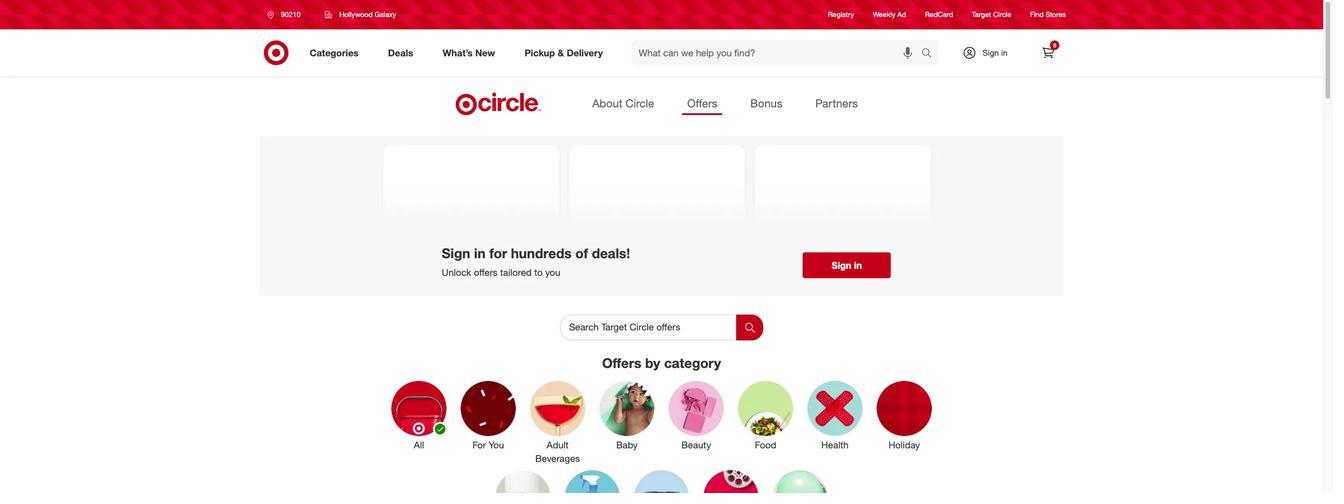 Task type: locate. For each thing, give the bounding box(es) containing it.
1 vertical spatial circle
[[626, 96, 654, 110]]

0 vertical spatial offers
[[687, 96, 718, 110]]

circle right about on the top of page
[[626, 96, 654, 110]]

in inside 'link'
[[1002, 48, 1008, 58]]

1 horizontal spatial circle
[[994, 10, 1012, 19]]

0 horizontal spatial offers
[[602, 355, 642, 372]]

holiday
[[889, 440, 920, 451]]

sign in button
[[803, 253, 891, 279]]

search button
[[916, 40, 945, 68]]

find stores link
[[1030, 10, 1066, 20]]

in
[[1002, 48, 1008, 58], [474, 245, 486, 261], [854, 260, 862, 272]]

household supplies image
[[565, 471, 620, 494]]

redcard
[[925, 10, 953, 19]]

6
[[1053, 42, 1057, 49]]

target circle logo image
[[454, 92, 543, 116]]

0 horizontal spatial sign
[[442, 245, 470, 261]]

hollywood galaxy button
[[318, 4, 404, 25]]

1 horizontal spatial in
[[854, 260, 862, 272]]

food button
[[738, 381, 794, 466]]

pickup & delivery
[[525, 47, 603, 59]]

1 vertical spatial offers
[[602, 355, 642, 372]]

1 horizontal spatial offers
[[687, 96, 718, 110]]

0 horizontal spatial sign in
[[832, 260, 862, 272]]

offers link
[[683, 93, 722, 115]]

find
[[1030, 10, 1044, 19]]

1 vertical spatial sign in
[[832, 260, 862, 272]]

None text field
[[560, 315, 737, 341]]

1 horizontal spatial sign
[[832, 260, 852, 272]]

to
[[534, 267, 543, 279]]

pickup
[[525, 47, 555, 59]]

0 horizontal spatial circle
[[626, 96, 654, 110]]

sign in link
[[953, 40, 1026, 66]]

offers
[[687, 96, 718, 110], [602, 355, 642, 372]]

target circle
[[972, 10, 1012, 19]]

0 vertical spatial sign in
[[983, 48, 1008, 58]]

delivery
[[567, 47, 603, 59]]

registry link
[[828, 10, 854, 20]]

hollywood
[[339, 10, 373, 19]]

0 horizontal spatial in
[[474, 245, 486, 261]]

by
[[645, 355, 661, 372]]

adult beverages
[[536, 440, 580, 465]]

90210 button
[[260, 4, 313, 25]]

2 horizontal spatial in
[[1002, 48, 1008, 58]]

circle right target
[[994, 10, 1012, 19]]

categories
[[310, 47, 359, 59]]

sign
[[983, 48, 999, 58], [442, 245, 470, 261], [832, 260, 852, 272]]

find stores
[[1030, 10, 1066, 19]]

for you
[[473, 440, 504, 451]]

baby
[[616, 440, 638, 451]]

ad
[[898, 10, 907, 19]]

2 horizontal spatial sign
[[983, 48, 999, 58]]

stores
[[1046, 10, 1066, 19]]

0 vertical spatial circle
[[994, 10, 1012, 19]]

you
[[489, 440, 504, 451]]

offers
[[474, 267, 498, 279]]

target
[[972, 10, 992, 19]]

health
[[822, 440, 849, 451]]

90210
[[281, 10, 301, 19]]

circle
[[994, 10, 1012, 19], [626, 96, 654, 110]]

1 horizontal spatial sign in
[[983, 48, 1008, 58]]

you
[[545, 267, 561, 279]]

sign in
[[983, 48, 1008, 58], [832, 260, 862, 272]]

registry
[[828, 10, 854, 19]]



Task type: vqa. For each thing, say whether or not it's contained in the screenshot.
the tech & entertainment image
yes



Task type: describe. For each thing, give the bounding box(es) containing it.
what's
[[443, 47, 473, 59]]

redcard link
[[925, 10, 953, 20]]

sign in for hundreds of deals! unlock offers tailored to you
[[442, 245, 630, 279]]

weekly ad
[[873, 10, 907, 19]]

offers for offers by category
[[602, 355, 642, 372]]

hundreds
[[511, 245, 572, 261]]

circle for target circle
[[994, 10, 1012, 19]]

target circle link
[[972, 10, 1012, 20]]

of
[[576, 245, 588, 261]]

about
[[592, 96, 623, 110]]

deals link
[[378, 40, 428, 66]]

in inside sign in for hundreds of deals! unlock offers tailored to you
[[474, 245, 486, 261]]

partners link
[[811, 93, 863, 115]]

category
[[664, 355, 721, 372]]

unlock
[[442, 267, 471, 279]]

bonus link
[[746, 93, 787, 115]]

all
[[414, 440, 424, 451]]

food
[[755, 440, 777, 451]]

sign inside sign in for hundreds of deals! unlock offers tailored to you
[[442, 245, 470, 261]]

for
[[473, 440, 486, 451]]

adult beverages button
[[530, 381, 585, 466]]

in inside button
[[854, 260, 862, 272]]

galaxy
[[375, 10, 396, 19]]

toys & sports image
[[773, 471, 828, 494]]

beauty button
[[669, 381, 724, 466]]

sign in inside 'link'
[[983, 48, 1008, 58]]

for
[[489, 245, 507, 261]]

what's new link
[[433, 40, 510, 66]]

deals!
[[592, 245, 630, 261]]

sign in inside button
[[832, 260, 862, 272]]

pets image
[[634, 471, 689, 494]]

tailored
[[500, 267, 532, 279]]

adult
[[547, 440, 569, 451]]

about circle
[[592, 96, 654, 110]]

all button
[[391, 381, 447, 466]]

hollywood galaxy
[[339, 10, 396, 19]]

tech & entertainment image
[[704, 471, 759, 494]]

for you button
[[461, 381, 516, 466]]

sign inside 'link'
[[983, 48, 999, 58]]

baby button
[[600, 381, 655, 466]]

weekly ad link
[[873, 10, 907, 20]]

home image
[[496, 471, 551, 494]]

sign inside button
[[832, 260, 852, 272]]

&
[[558, 47, 564, 59]]

search
[[916, 48, 945, 60]]

6 link
[[1036, 40, 1062, 66]]

health button
[[808, 381, 863, 466]]

beauty
[[682, 440, 711, 451]]

new
[[475, 47, 495, 59]]

What can we help you find? suggestions appear below search field
[[632, 40, 925, 66]]

partners
[[816, 96, 858, 110]]

holiday button
[[877, 381, 932, 466]]

categories link
[[300, 40, 373, 66]]

what's new
[[443, 47, 495, 59]]

beverages
[[536, 453, 580, 465]]

pickup & delivery link
[[515, 40, 618, 66]]

deals
[[388, 47, 413, 59]]

offers by category
[[602, 355, 721, 372]]

offers for offers
[[687, 96, 718, 110]]

weekly
[[873, 10, 896, 19]]

bonus
[[751, 96, 783, 110]]

about circle link
[[588, 93, 659, 115]]

circle for about circle
[[626, 96, 654, 110]]



